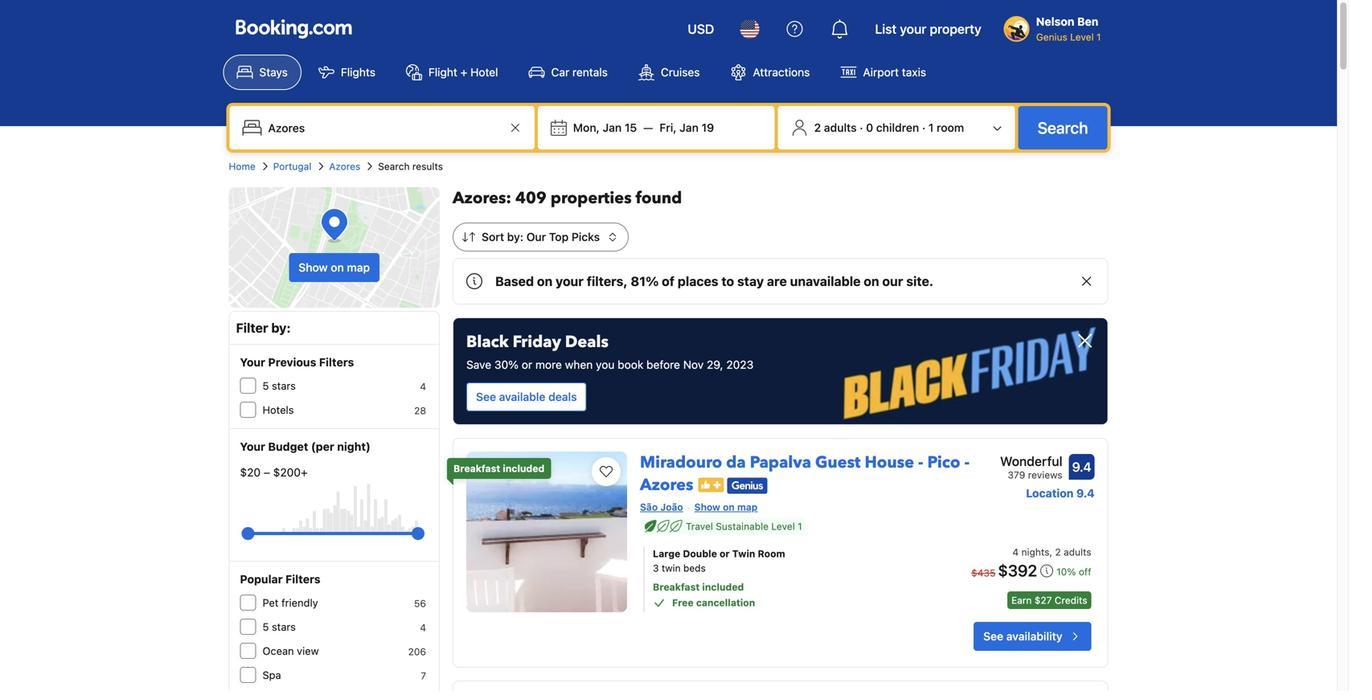Task type: vqa. For each thing, say whether or not it's contained in the screenshot.
USD
yes



Task type: locate. For each thing, give the bounding box(es) containing it.
1 vertical spatial your
[[556, 274, 584, 289]]

2 vertical spatial 4
[[420, 622, 426, 634]]

adults up 10% off
[[1064, 547, 1091, 558]]

0 horizontal spatial map
[[347, 261, 370, 274]]

miradouro
[[640, 452, 722, 474]]

1 horizontal spatial see
[[983, 630, 1003, 643]]

2 adults · 0 children · 1 room button
[[784, 113, 1009, 143]]

this property is part of our preferred plus program. it's committed to providing outstanding service and excellent value. it'll pay us a higher commission if you make a booking. image
[[698, 478, 724, 493]]

earn $27 credits
[[1011, 595, 1087, 606]]

1 vertical spatial your
[[240, 440, 265, 453]]

search inside button
[[1038, 118, 1088, 137]]

3
[[653, 563, 659, 574]]

0 horizontal spatial breakfast
[[453, 463, 500, 474]]

5 down pet
[[262, 621, 269, 633]]

booking.com image
[[236, 19, 352, 39]]

1 vertical spatial breakfast
[[653, 582, 700, 593]]

5 up hotels
[[262, 380, 269, 392]]

4 nights , 2 adults
[[1013, 547, 1091, 558]]

0 vertical spatial by:
[[507, 230, 523, 244]]

stays link
[[223, 55, 301, 90]]

usd
[[688, 21, 714, 37]]

0 vertical spatial adults
[[824, 121, 857, 134]]

filters,
[[587, 274, 628, 289]]

included
[[503, 463, 545, 474], [702, 582, 744, 593]]

2 vertical spatial 1
[[798, 521, 802, 532]]

1 vertical spatial 2
[[1055, 547, 1061, 558]]

0 vertical spatial 9.4
[[1072, 459, 1091, 475]]

1 horizontal spatial or
[[720, 548, 730, 560]]

our
[[526, 230, 546, 244]]

2 your from the top
[[240, 440, 265, 453]]

friendly
[[281, 597, 318, 609]]

see available deals button
[[466, 383, 587, 412]]

show on map button
[[289, 253, 380, 282]]

2 · from the left
[[922, 121, 925, 134]]

genius discounts available at this property. image
[[727, 478, 767, 494], [727, 478, 767, 494]]

2 left 0
[[814, 121, 821, 134]]

0 vertical spatial your
[[900, 21, 926, 37]]

3 twin beds breakfast included
[[653, 563, 744, 593]]

view
[[297, 645, 319, 657]]

são joão
[[640, 502, 683, 513]]

airport
[[863, 66, 899, 79]]

1 vertical spatial show on map
[[694, 502, 758, 513]]

found
[[636, 187, 682, 209]]

4 up $392
[[1013, 547, 1019, 558]]

0 vertical spatial 5 stars
[[262, 380, 296, 392]]

4
[[420, 381, 426, 392], [1013, 547, 1019, 558], [420, 622, 426, 634]]

guest
[[815, 452, 861, 474]]

- left pico
[[918, 452, 923, 474]]

1 horizontal spatial search
[[1038, 118, 1088, 137]]

mon, jan 15 — fri, jan 19
[[573, 121, 714, 134]]

5 stars
[[262, 380, 296, 392], [262, 621, 296, 633]]

your down filter
[[240, 356, 265, 369]]

stars up hotels
[[272, 380, 296, 392]]

airport taxis
[[863, 66, 926, 79]]

0 vertical spatial map
[[347, 261, 370, 274]]

5 stars up hotels
[[262, 380, 296, 392]]

$20 – $200+
[[240, 466, 308, 479]]

- right pico
[[964, 452, 970, 474]]

1 horizontal spatial -
[[964, 452, 970, 474]]

show
[[299, 261, 328, 274], [694, 502, 720, 513]]

1 vertical spatial 1
[[928, 121, 934, 134]]

0 vertical spatial 4
[[420, 381, 426, 392]]

stars up "ocean"
[[272, 621, 296, 633]]

1 horizontal spatial your
[[900, 21, 926, 37]]

0 horizontal spatial search
[[378, 161, 410, 172]]

on inside button
[[331, 261, 344, 274]]

search button
[[1018, 106, 1107, 150]]

or
[[522, 358, 532, 371], [720, 548, 730, 560]]

(per
[[311, 440, 334, 453]]

popular
[[240, 573, 283, 586]]

flight
[[428, 66, 457, 79]]

9.4 up location 9.4
[[1072, 459, 1091, 475]]

jan left 19
[[680, 121, 699, 134]]

1 vertical spatial by:
[[271, 320, 291, 336]]

1 horizontal spatial adults
[[1064, 547, 1091, 558]]

0 horizontal spatial ·
[[860, 121, 863, 134]]

see for see availability
[[983, 630, 1003, 643]]

site.
[[906, 274, 933, 289]]

1 vertical spatial stars
[[272, 621, 296, 633]]

availability
[[1006, 630, 1062, 643]]

by:
[[507, 230, 523, 244], [271, 320, 291, 336]]

you
[[596, 358, 615, 371]]

breakfast inside 3 twin beds breakfast included
[[653, 582, 700, 593]]

0 horizontal spatial see
[[476, 390, 496, 404]]

flight + hotel
[[428, 66, 498, 79]]

azores link
[[329, 159, 360, 174]]

1 horizontal spatial 1
[[928, 121, 934, 134]]

1 vertical spatial or
[[720, 548, 730, 560]]

see
[[476, 390, 496, 404], [983, 630, 1003, 643]]

see down save
[[476, 390, 496, 404]]

0 horizontal spatial your
[[556, 274, 584, 289]]

0 vertical spatial search
[[1038, 118, 1088, 137]]

attractions
[[753, 66, 810, 79]]

adults inside button
[[824, 121, 857, 134]]

miradouro da papalva guest house - pico - azores link
[[640, 445, 970, 496]]

1 vertical spatial azores
[[640, 474, 693, 496]]

2 right ,
[[1055, 547, 1061, 558]]

0 vertical spatial 5
[[262, 380, 269, 392]]

1 horizontal spatial jan
[[680, 121, 699, 134]]

based on your filters, 81% of places to stay are unavailable on our site.
[[495, 274, 933, 289]]

1 up large double or twin room link
[[798, 521, 802, 532]]

1 vertical spatial level
[[771, 521, 795, 532]]

1 vertical spatial search
[[378, 161, 410, 172]]

0 vertical spatial level
[[1070, 31, 1094, 43]]

cruises
[[661, 66, 700, 79]]

2 stars from the top
[[272, 621, 296, 633]]

0 vertical spatial or
[[522, 358, 532, 371]]

jan left 15
[[603, 121, 622, 134]]

0 horizontal spatial or
[[522, 358, 532, 371]]

properties
[[551, 187, 632, 209]]

adults left 0
[[824, 121, 857, 134]]

2 - from the left
[[964, 452, 970, 474]]

places
[[678, 274, 718, 289]]

filters right previous
[[319, 356, 354, 369]]

4 down "56"
[[420, 622, 426, 634]]

level down ben
[[1070, 31, 1094, 43]]

your right list
[[900, 21, 926, 37]]

· right children
[[922, 121, 925, 134]]

filters up friendly
[[286, 573, 320, 586]]

sustainable
[[716, 521, 769, 532]]

0 horizontal spatial jan
[[603, 121, 622, 134]]

1 5 stars from the top
[[262, 380, 296, 392]]

1 vertical spatial included
[[702, 582, 744, 593]]

or right the 30%
[[522, 358, 532, 371]]

property
[[930, 21, 981, 37]]

fri, jan 19 button
[[653, 113, 720, 142]]

flight + hotel link
[[392, 55, 512, 90]]

search results updated. azores: 409 properties found. applied filters: all deals. element
[[453, 187, 1108, 210]]

5 stars up "ocean"
[[262, 621, 296, 633]]

1 vertical spatial see
[[983, 630, 1003, 643]]

0 horizontal spatial azores
[[329, 161, 360, 172]]

beds
[[683, 563, 706, 574]]

1 inside nelson ben genius level 1
[[1097, 31, 1101, 43]]

black
[[466, 331, 509, 353]]

0 vertical spatial stars
[[272, 380, 296, 392]]

1 vertical spatial 5 stars
[[262, 621, 296, 633]]

0 vertical spatial 1
[[1097, 31, 1101, 43]]

filter
[[236, 320, 268, 336]]

your left 'filters,'
[[556, 274, 584, 289]]

your up $20 at left
[[240, 440, 265, 453]]

1 down ben
[[1097, 31, 1101, 43]]

ben
[[1077, 15, 1099, 28]]

81%
[[631, 274, 659, 289]]

group
[[248, 521, 418, 547]]

0 vertical spatial your
[[240, 356, 265, 369]]

1 left "room"
[[928, 121, 934, 134]]

car rentals
[[551, 66, 608, 79]]

ocean view
[[262, 645, 319, 657]]

1 horizontal spatial included
[[702, 582, 744, 593]]

0 vertical spatial breakfast
[[453, 463, 500, 474]]

filter by:
[[236, 320, 291, 336]]

0 horizontal spatial adults
[[824, 121, 857, 134]]

wonderful element
[[1000, 452, 1062, 471]]

by: left our at the left of page
[[507, 230, 523, 244]]

4 up 28
[[420, 381, 426, 392]]

before
[[646, 358, 680, 371]]

—
[[643, 121, 653, 134]]

see availability
[[983, 630, 1062, 643]]

0 vertical spatial show on map
[[299, 261, 370, 274]]

· left 0
[[860, 121, 863, 134]]

car
[[551, 66, 569, 79]]

black friday deals save 30% or more when you book before nov 29, 2023
[[466, 331, 754, 371]]

0 horizontal spatial show
[[299, 261, 328, 274]]

1 horizontal spatial level
[[1070, 31, 1094, 43]]

0 horizontal spatial 1
[[798, 521, 802, 532]]

azores up joão
[[640, 474, 693, 496]]

10%
[[1057, 566, 1076, 578]]

10% off
[[1057, 566, 1091, 578]]

0 vertical spatial included
[[503, 463, 545, 474]]

see inside button
[[476, 390, 496, 404]]

level up large double or twin room link
[[771, 521, 795, 532]]

–
[[264, 466, 270, 479]]

0 vertical spatial azores
[[329, 161, 360, 172]]

0 vertical spatial 2
[[814, 121, 821, 134]]

1 vertical spatial map
[[737, 502, 758, 513]]

wonderful
[[1000, 454, 1062, 469]]

9.4 down scored 9.4 'element'
[[1076, 487, 1095, 500]]

included up cancellation
[[702, 582, 744, 593]]

1 horizontal spatial breakfast
[[653, 582, 700, 593]]

0 horizontal spatial -
[[918, 452, 923, 474]]

1 vertical spatial 5
[[262, 621, 269, 633]]

level inside nelson ben genius level 1
[[1070, 31, 1094, 43]]

0 horizontal spatial 2
[[814, 121, 821, 134]]

1
[[1097, 31, 1101, 43], [928, 121, 934, 134], [798, 521, 802, 532]]

included down see available deals button on the bottom left
[[503, 463, 545, 474]]

1 horizontal spatial by:
[[507, 230, 523, 244]]

travel sustainable level 1
[[686, 521, 802, 532]]

0 vertical spatial see
[[476, 390, 496, 404]]

1 vertical spatial show
[[694, 502, 720, 513]]

0 horizontal spatial show on map
[[299, 261, 370, 274]]

1 horizontal spatial show
[[694, 502, 720, 513]]

unavailable
[[790, 274, 861, 289]]

2 horizontal spatial 1
[[1097, 31, 1101, 43]]

1 your from the top
[[240, 356, 265, 369]]

são
[[640, 502, 658, 513]]

5
[[262, 380, 269, 392], [262, 621, 269, 633]]

0 horizontal spatial by:
[[271, 320, 291, 336]]

1 horizontal spatial map
[[737, 502, 758, 513]]

1 horizontal spatial ·
[[922, 121, 925, 134]]

azores right portugal
[[329, 161, 360, 172]]

9.4 inside 'element'
[[1072, 459, 1091, 475]]

list
[[875, 21, 897, 37]]

jan
[[603, 121, 622, 134], [680, 121, 699, 134]]

0 vertical spatial show
[[299, 261, 328, 274]]

2
[[814, 121, 821, 134], [1055, 547, 1061, 558]]

see left the availability
[[983, 630, 1003, 643]]

portugal
[[273, 161, 311, 172]]

or left twin
[[720, 548, 730, 560]]

1 horizontal spatial azores
[[640, 474, 693, 496]]

by: right filter
[[271, 320, 291, 336]]

to
[[721, 274, 734, 289]]

free
[[672, 597, 694, 609]]



Task type: describe. For each thing, give the bounding box(es) containing it.
reviews
[[1028, 470, 1062, 481]]

travel
[[686, 521, 713, 532]]

previous
[[268, 356, 316, 369]]

or inside 'black friday deals save 30% or more when you book before nov 29, 2023'
[[522, 358, 532, 371]]

2 inside 2 adults · 0 children · 1 room button
[[814, 121, 821, 134]]

stays
[[259, 66, 288, 79]]

spa
[[262, 669, 281, 681]]

1 vertical spatial adults
[[1064, 547, 1091, 558]]

your account menu nelson ben genius level 1 element
[[1004, 7, 1107, 44]]

twin
[[732, 548, 755, 560]]

0 horizontal spatial included
[[503, 463, 545, 474]]

hotel
[[470, 66, 498, 79]]

2023
[[726, 358, 754, 371]]

large double or twin room link
[[653, 547, 925, 561]]

off
[[1079, 566, 1091, 578]]

see availability link
[[974, 622, 1091, 651]]

show on map inside button
[[299, 261, 370, 274]]

picks
[[572, 230, 600, 244]]

1 vertical spatial 4
[[1013, 547, 1019, 558]]

twin
[[662, 563, 681, 574]]

joão
[[660, 502, 683, 513]]

0
[[866, 121, 873, 134]]

search results
[[378, 161, 443, 172]]

7
[[421, 671, 426, 682]]

friday
[[513, 331, 561, 353]]

your for your previous filters
[[240, 356, 265, 369]]

2 jan from the left
[[680, 121, 699, 134]]

popular filters
[[240, 573, 320, 586]]

$435
[[971, 568, 996, 579]]

19
[[702, 121, 714, 134]]

top
[[549, 230, 569, 244]]

list your property
[[875, 21, 981, 37]]

black friday deals image
[[453, 318, 1107, 424]]

papalva
[[750, 452, 811, 474]]

28
[[414, 405, 426, 416]]

house
[[865, 452, 914, 474]]

1 · from the left
[[860, 121, 863, 134]]

show inside show on map button
[[299, 261, 328, 274]]

search for search
[[1038, 118, 1088, 137]]

your previous filters
[[240, 356, 354, 369]]

room
[[758, 548, 785, 560]]

1 - from the left
[[918, 452, 923, 474]]

budget
[[268, 440, 308, 453]]

$20
[[240, 466, 261, 479]]

1 horizontal spatial 2
[[1055, 547, 1061, 558]]

rentals
[[572, 66, 608, 79]]

map inside show on map button
[[347, 261, 370, 274]]

by: for sort
[[507, 230, 523, 244]]

$392
[[998, 561, 1037, 580]]

miradouro da papalva guest house - pico - azores
[[640, 452, 970, 496]]

nov
[[683, 358, 704, 371]]

1 5 from the top
[[262, 380, 269, 392]]

by: for filter
[[271, 320, 291, 336]]

flights link
[[305, 55, 389, 90]]

save
[[466, 358, 491, 371]]

Where are you going? field
[[262, 113, 506, 142]]

nelson
[[1036, 15, 1074, 28]]

+
[[460, 66, 467, 79]]

stay
[[737, 274, 764, 289]]

wonderful 379 reviews
[[1000, 454, 1062, 481]]

room
[[937, 121, 964, 134]]

miradouro da papalva guest house - pico - azores image
[[466, 452, 627, 613]]

0 vertical spatial filters
[[319, 356, 354, 369]]

breakfast included
[[453, 463, 545, 474]]

pet friendly
[[262, 597, 318, 609]]

pet
[[262, 597, 279, 609]]

double
[[683, 548, 717, 560]]

ocean
[[262, 645, 294, 657]]

sort by: our top picks
[[482, 230, 600, 244]]

see for see available deals
[[476, 390, 496, 404]]

hotels
[[262, 404, 294, 416]]

1 stars from the top
[[272, 380, 296, 392]]

409
[[515, 187, 547, 209]]

attractions link
[[717, 55, 824, 90]]

$27
[[1035, 595, 1052, 606]]

your for your budget (per night)
[[240, 440, 265, 453]]

included inside 3 twin beds breakfast included
[[702, 582, 744, 593]]

mon, jan 15 button
[[567, 113, 643, 142]]

1 vertical spatial filters
[[286, 573, 320, 586]]

taxis
[[902, 66, 926, 79]]

scored 9.4 element
[[1069, 454, 1095, 480]]

1 inside button
[[928, 121, 934, 134]]

more
[[535, 358, 562, 371]]

1 jan from the left
[[603, 121, 622, 134]]

29,
[[707, 358, 723, 371]]

cruises link
[[625, 55, 714, 90]]

results
[[412, 161, 443, 172]]

deals
[[548, 390, 577, 404]]

home
[[229, 161, 255, 172]]

car rentals link
[[515, 55, 621, 90]]

nights
[[1021, 547, 1049, 558]]

15
[[625, 121, 637, 134]]

when
[[565, 358, 593, 371]]

2 5 stars from the top
[[262, 621, 296, 633]]

your inside list your property link
[[900, 21, 926, 37]]

airport taxis link
[[827, 55, 940, 90]]

,
[[1049, 547, 1052, 558]]

azores: 409 properties found
[[453, 187, 682, 209]]

1 horizontal spatial show on map
[[694, 502, 758, 513]]

large
[[653, 548, 680, 560]]

2 5 from the top
[[262, 621, 269, 633]]

search for search results
[[378, 161, 410, 172]]

379
[[1008, 470, 1025, 481]]

0 horizontal spatial level
[[771, 521, 795, 532]]

location
[[1026, 487, 1074, 500]]

nelson ben genius level 1
[[1036, 15, 1101, 43]]

book
[[618, 358, 643, 371]]

azores inside miradouro da papalva guest house - pico - azores
[[640, 474, 693, 496]]

this property is part of our preferred plus program. it's committed to providing outstanding service and excellent value. it'll pay us a higher commission if you make a booking. image
[[698, 478, 724, 493]]

1 vertical spatial 9.4
[[1076, 487, 1095, 500]]

of
[[662, 274, 675, 289]]



